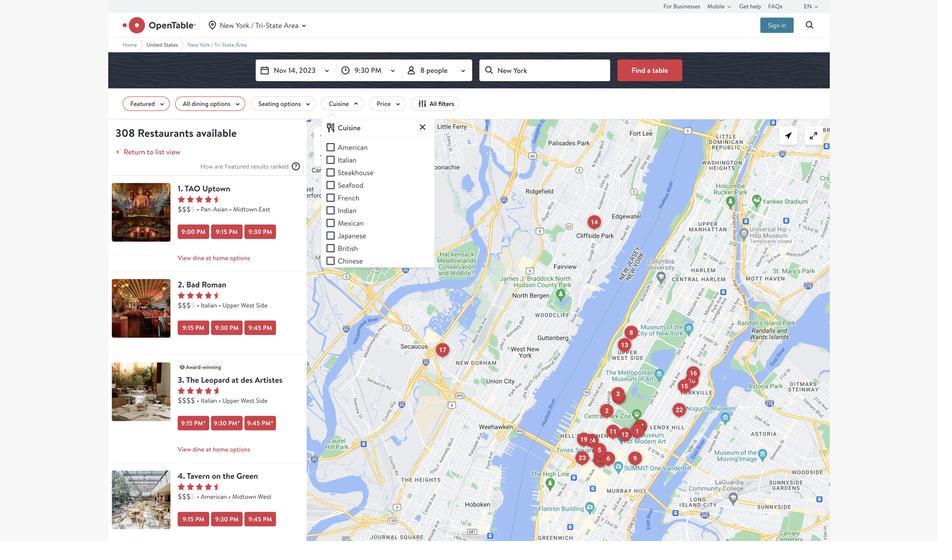 Task type: vqa. For each thing, say whether or not it's contained in the screenshot.
5
yes



Task type: locate. For each thing, give the bounding box(es) containing it.
home up roman on the left of page
[[213, 254, 228, 263]]

9:15 pm link down $$$ $ • pan-asian • midtown east
[[211, 225, 243, 239]]

home up 4. tavern on the green
[[213, 445, 228, 454]]

9:15 pm link
[[211, 225, 243, 239], [178, 321, 209, 335], [178, 513, 209, 527]]

all dining options button
[[175, 97, 246, 111]]

2 vertical spatial $$$
[[178, 492, 191, 502]]

15 16
[[682, 370, 698, 390]]

None field
[[480, 60, 611, 81]]

9:15 for 9:15 pm link related to 4. tavern on the green
[[183, 515, 194, 524]]

york up new york / tri-state area link at left top
[[236, 20, 250, 30]]

0 vertical spatial view
[[178, 254, 191, 263]]

• down leopard
[[219, 397, 221, 405]]

italian down roman on the left of page
[[201, 301, 217, 310]]

8 up 13 button
[[630, 329, 634, 337]]

11
[[610, 428, 617, 436]]

4.5 stars image for tao
[[178, 196, 221, 203]]

mobile
[[708, 2, 725, 10]]

at left des
[[232, 375, 239, 386]]

map region
[[206, 32, 900, 542]]

all inside button
[[430, 100, 437, 108]]

1 vertical spatial west
[[241, 397, 255, 405]]

cuisine inside dropdown button
[[329, 100, 349, 108]]

1 9:45 pm from the top
[[249, 324, 272, 332]]

0 vertical spatial 9:45 pm
[[249, 324, 272, 332]]

• right "asian" in the top left of the page
[[229, 205, 232, 214]]

midtown down green
[[232, 493, 257, 501]]

mobile button
[[708, 0, 735, 13]]

side
[[256, 301, 268, 310], [256, 397, 268, 405]]

a
[[648, 65, 651, 75]]

american down 4.6 stars "image" at bottom
[[201, 493, 227, 501]]

list
[[155, 147, 165, 157]]

1 vertical spatial 9:45
[[247, 419, 260, 428]]

* down artistes
[[271, 419, 274, 428]]

cuisine left price
[[329, 100, 349, 108]]

9:15 pm
[[216, 228, 238, 236], [183, 324, 205, 332], [183, 515, 205, 524]]

17
[[439, 347, 447, 354]]

8 left people
[[421, 65, 425, 75]]

tri-
[[256, 20, 266, 30], [214, 41, 222, 48]]

$
[[191, 205, 195, 214], [191, 301, 195, 310], [191, 492, 195, 502]]

1 vertical spatial midtown
[[232, 493, 257, 501]]

9:45 pm link down $$$ $ • italian • upper west side
[[245, 321, 276, 335]]

2 vertical spatial 9:15 pm
[[183, 515, 205, 524]]

•
[[197, 205, 199, 214], [229, 205, 232, 214], [197, 301, 199, 310], [219, 301, 221, 310], [197, 397, 199, 405], [219, 397, 221, 405], [197, 493, 199, 501], [229, 493, 231, 501]]

view dine at home options button
[[178, 252, 307, 265], [178, 443, 307, 456]]

1 vertical spatial $$$
[[178, 301, 191, 310]]

4.5 stars image down 1. tao uptown
[[178, 196, 221, 203]]

17 button
[[436, 344, 450, 358]]

0 vertical spatial home
[[213, 254, 228, 263]]

1 horizontal spatial american
[[338, 143, 368, 152]]

$$$ down 2.
[[178, 301, 191, 310]]

0 horizontal spatial tri-
[[214, 41, 222, 48]]

seating
[[259, 100, 279, 108]]

0 vertical spatial 4.5 stars image
[[178, 196, 221, 203]]

west inside $$$ $ • italian • upper west side
[[241, 301, 255, 310]]

united
[[147, 41, 162, 48]]

0 vertical spatial 9:45
[[249, 324, 262, 332]]

dine up tavern
[[193, 445, 205, 454]]

all left filters at the top of page
[[430, 100, 437, 108]]

view
[[166, 147, 180, 157]]

2 9:45 pm link from the top
[[245, 513, 276, 527]]

1 * from the left
[[203, 419, 206, 428]]

a photo of tao uptown restaurant image
[[112, 183, 171, 242]]

table
[[653, 65, 669, 75]]

• left pan-
[[197, 205, 199, 214]]

view dine at home options up on
[[178, 445, 250, 454]]

york right states
[[200, 41, 210, 48]]

home link
[[123, 41, 137, 48]]

9:15 pm for 2. bad roman
[[183, 324, 205, 332]]

italian inside $$$ $ • italian • upper west side
[[201, 301, 217, 310]]

$$$$ • italian • upper west side
[[178, 396, 268, 406]]

0 horizontal spatial featured
[[130, 100, 155, 108]]

featured right are
[[225, 162, 249, 171]]

2 horizontal spatial *
[[271, 419, 274, 428]]

pm
[[371, 65, 382, 75], [197, 228, 206, 236], [229, 228, 238, 236], [263, 228, 272, 236], [196, 324, 205, 332], [230, 324, 239, 332], [263, 324, 272, 332], [194, 419, 203, 428], [228, 419, 238, 428], [262, 419, 271, 428], [196, 515, 205, 524], [230, 515, 239, 524], [263, 515, 272, 524]]

2 side from the top
[[256, 397, 268, 405]]

2 vertical spatial $
[[191, 492, 195, 502]]

view
[[178, 254, 191, 263], [178, 445, 191, 454]]

upper down roman on the left of page
[[223, 301, 240, 310]]

des
[[241, 375, 253, 386]]

all left dining
[[183, 100, 190, 108]]

side inside $$$ $ • italian • upper west side
[[256, 301, 268, 310]]

9:30 pm link down $$$ $ • american • midtown west
[[211, 513, 243, 527]]

$$$ for 2.
[[178, 301, 191, 310]]

1 vertical spatial at
[[232, 375, 239, 386]]

* left 9:45 pm *
[[238, 419, 240, 428]]

9:15 pm link for 4. tavern on the green
[[178, 513, 209, 527]]

1 horizontal spatial new
[[220, 20, 234, 30]]

8
[[421, 65, 425, 75], [630, 329, 634, 337]]

featured inside dropdown button
[[130, 100, 155, 108]]

$$$ $ • italian • upper west side
[[178, 301, 268, 310]]

asian
[[213, 205, 228, 214]]

4 button
[[613, 391, 626, 405]]

1 vertical spatial italian
[[201, 301, 217, 310]]

1 vertical spatial upper
[[223, 397, 240, 405]]

4.6 stars image
[[178, 484, 221, 491]]

0 horizontal spatial 8
[[421, 65, 425, 75]]

1 horizontal spatial featured
[[225, 162, 249, 171]]

2 vertical spatial west
[[258, 493, 272, 501]]

1 vertical spatial 9:15 pm link
[[178, 321, 209, 335]]

1 view from the top
[[178, 254, 191, 263]]

1 button
[[631, 425, 645, 439]]

west inside $$$ $ • american • midtown west
[[258, 493, 272, 501]]

find
[[632, 65, 646, 75]]

9:45 pm down $$$ $ • italian • upper west side
[[249, 324, 272, 332]]

8 for 8 9
[[630, 329, 634, 337]]

1 4.5 stars image from the top
[[178, 196, 221, 203]]

price button
[[369, 97, 406, 111]]

cuisine button
[[321, 97, 364, 111]]

$$$ for 4.
[[178, 492, 191, 502]]

upper
[[223, 301, 240, 310], [223, 397, 240, 405]]

new up new york / tri-state area link at left top
[[220, 20, 234, 30]]

home
[[213, 254, 228, 263], [213, 445, 228, 454]]

options inside dropdown button
[[210, 100, 231, 108]]

4.
[[178, 471, 185, 482]]

1 vertical spatial cuisine
[[338, 123, 361, 133]]

cuisine down 'cuisine' dropdown button
[[338, 123, 361, 133]]

1 vertical spatial side
[[256, 397, 268, 405]]

4.5 stars image down 2. bad roman
[[178, 292, 221, 299]]

/ inside new york / tri-state area "dropdown button"
[[251, 20, 254, 30]]

0 vertical spatial tri-
[[256, 20, 266, 30]]

1 vertical spatial view dine at home options button
[[178, 443, 307, 456]]

0 vertical spatial featured
[[130, 100, 155, 108]]

9:45 right 9:30 pm *
[[247, 419, 260, 428]]

0 vertical spatial /
[[251, 20, 254, 30]]

ranked
[[270, 162, 289, 171]]

view down 9:00
[[178, 254, 191, 263]]

9:15 down $$$$
[[181, 419, 193, 428]]

nov
[[274, 65, 287, 75]]

9:45 pm down $$$ $ • american • midtown west
[[249, 515, 272, 524]]

1 vertical spatial 9:15 pm
[[183, 324, 205, 332]]

1 vertical spatial 4.5 stars image
[[178, 292, 221, 299]]

0 vertical spatial new york / tri-state area
[[220, 20, 299, 30]]

0 vertical spatial side
[[256, 301, 268, 310]]

all filters button
[[411, 97, 460, 111]]

0 vertical spatial cuisine
[[329, 100, 349, 108]]

1 view dine at home options button from the top
[[178, 252, 307, 265]]

area
[[284, 20, 299, 30], [236, 41, 247, 48]]

0 vertical spatial italian
[[338, 155, 357, 165]]

1.
[[178, 183, 183, 194]]

9:30 up 'cuisine' dropdown button
[[355, 65, 370, 75]]

0 vertical spatial york
[[236, 20, 250, 30]]

pm for the 9:30 pm link for roman
[[230, 324, 239, 332]]

1 vertical spatial $
[[191, 301, 195, 310]]

0 vertical spatial $$$
[[178, 205, 191, 214]]

1 horizontal spatial *
[[238, 419, 240, 428]]

seafood
[[338, 181, 364, 190]]

1 horizontal spatial area
[[284, 20, 299, 30]]

1 horizontal spatial tri-
[[256, 20, 266, 30]]

1 0 from the left
[[307, 119, 312, 128]]

9:45 pm link for 2. bad roman
[[245, 321, 276, 335]]

9:30 down $$$ $ • american • midtown west
[[215, 515, 228, 524]]

0 vertical spatial new
[[220, 20, 234, 30]]

american down search
[[338, 143, 368, 152]]

1 vertical spatial view dine at home options
[[178, 445, 250, 454]]

0 vertical spatial 8
[[421, 65, 425, 75]]

1 horizontal spatial 8
[[630, 329, 634, 337]]

9:15 down "asian" in the top left of the page
[[216, 228, 227, 236]]

9:15 for 2. bad roman 9:15 pm link
[[183, 324, 194, 332]]

9:15 down 4.6 stars "image" at bottom
[[183, 515, 194, 524]]

• down 4.6 stars "image" at bottom
[[197, 493, 199, 501]]

8 inside 8 9
[[630, 329, 634, 337]]

/
[[251, 20, 254, 30], [211, 41, 213, 48]]

home for 2nd view dine at home options button from the bottom
[[213, 254, 228, 263]]

dine down '9:00 pm' link
[[193, 254, 205, 263]]

york
[[236, 20, 250, 30], [200, 41, 210, 48]]

pm for 2. bad roman 9:15 pm link
[[196, 324, 205, 332]]

4.5 stars image
[[178, 196, 221, 203], [178, 292, 221, 299]]

3 $$$ from the top
[[178, 492, 191, 502]]

11 button
[[607, 425, 620, 439]]

the
[[186, 375, 199, 386]]

3 $ from the top
[[191, 492, 195, 502]]

1 horizontal spatial york
[[236, 20, 250, 30]]

1 side from the top
[[256, 301, 268, 310]]

0 horizontal spatial state
[[222, 41, 235, 48]]

at up roman on the left of page
[[206, 254, 211, 263]]

9:30 pm link
[[245, 225, 276, 239], [211, 321, 243, 335], [211, 513, 243, 527]]

in
[[782, 21, 787, 29]]

$ for tao
[[191, 205, 195, 214]]

2 upper from the top
[[223, 397, 240, 405]]

10 button
[[594, 449, 608, 463]]

0 vertical spatial 9:45 pm link
[[245, 321, 276, 335]]

0 vertical spatial view dine at home options button
[[178, 252, 307, 265]]

a photo of tavern on the green restaurant image
[[112, 471, 171, 530]]

midtown left east
[[233, 205, 257, 214]]

2 $ from the top
[[191, 301, 195, 310]]

view up 4.
[[178, 445, 191, 454]]

2 9:45 pm from the top
[[249, 515, 272, 524]]

1 vertical spatial home
[[213, 445, 228, 454]]

21
[[638, 423, 645, 431]]

1 vertical spatial 8
[[630, 329, 634, 337]]

308 restaurants available
[[116, 126, 237, 141]]

9:45 pm
[[249, 324, 272, 332], [249, 515, 272, 524]]

9:15 pm down $$$ $ • pan-asian • midtown east
[[216, 228, 238, 236]]

18 button
[[594, 454, 607, 468]]

all inside dropdown button
[[183, 100, 190, 108]]

9:30 pm down $$$ $ • italian • upper west side
[[215, 324, 239, 332]]

9:15 pm link down 4.6 stars "image" at bottom
[[178, 513, 209, 527]]

9:30 pm down $$$ $ • american • midtown west
[[215, 515, 239, 524]]

9:30 down $$$$ • italian • upper west side
[[214, 419, 227, 428]]

9:15
[[216, 228, 227, 236], [183, 324, 194, 332], [181, 419, 193, 428], [183, 515, 194, 524]]

en button
[[805, 0, 823, 13]]

1 vertical spatial 9:45 pm link
[[245, 513, 276, 527]]

* left 9:30 pm *
[[203, 419, 206, 428]]

at up 4. tavern on the green
[[206, 445, 211, 454]]

0 vertical spatial west
[[241, 301, 255, 310]]

1 vertical spatial /
[[211, 41, 213, 48]]

west for 2. bad roman
[[241, 301, 255, 310]]

2 view dine at home options from the top
[[178, 445, 250, 454]]

$$$ down 4.6 stars "image" at bottom
[[178, 492, 191, 502]]

9:30
[[355, 65, 370, 75], [249, 228, 262, 236], [215, 324, 228, 332], [214, 419, 227, 428], [215, 515, 228, 524]]

0 vertical spatial $
[[191, 205, 195, 214]]

1 $ from the top
[[191, 205, 195, 214]]

9:30 pm link down $$$ $ • italian • upper west side
[[211, 321, 243, 335]]

1 horizontal spatial all
[[430, 100, 437, 108]]

9:45 pm link down $$$ $ • american • midtown west
[[245, 513, 276, 527]]

green
[[237, 471, 258, 482]]

9:15 up award-
[[183, 324, 194, 332]]

0 horizontal spatial american
[[201, 493, 227, 501]]

home for first view dine at home options button from the bottom
[[213, 445, 228, 454]]

9:15 pm for 4. tavern on the green
[[183, 515, 205, 524]]

16 button
[[687, 367, 701, 381]]

american
[[338, 143, 368, 152], [201, 493, 227, 501]]

sign in button
[[761, 18, 795, 33]]

1 vertical spatial tri-
[[214, 41, 222, 48]]

$ for tavern
[[191, 492, 195, 502]]

9:30 pm *
[[214, 419, 240, 428]]

1 vertical spatial new
[[188, 41, 198, 48]]

2 vertical spatial 9:30 pm link
[[211, 513, 243, 527]]

view dine at home options button up roman on the left of page
[[178, 252, 307, 265]]

1 home from the top
[[213, 254, 228, 263]]

0 horizontal spatial /
[[211, 41, 213, 48]]

1 vertical spatial 9:45 pm
[[249, 515, 272, 524]]

2 home from the top
[[213, 445, 228, 454]]

2 $$$ from the top
[[178, 301, 191, 310]]

italian down 4.7 stars image
[[201, 397, 217, 405]]

1 9:45 pm link from the top
[[245, 321, 276, 335]]

9:45 for 4. tavern on the green
[[249, 515, 262, 524]]

9:15 pm link down $$$ $ • italian • upper west side
[[178, 321, 209, 335]]

7 button
[[632, 424, 645, 438]]

0 horizontal spatial *
[[203, 419, 206, 428]]

0 vertical spatial area
[[284, 20, 299, 30]]

9:15 pm down $$$ $ • italian • upper west side
[[183, 324, 205, 332]]

all dining options
[[183, 100, 231, 108]]

1 vertical spatial area
[[236, 41, 247, 48]]

3 * from the left
[[271, 419, 274, 428]]

9:45 pm for 4. tavern on the green
[[249, 515, 272, 524]]

1 all from the left
[[183, 100, 190, 108]]

0 horizontal spatial york
[[200, 41, 210, 48]]

0 horizontal spatial all
[[183, 100, 190, 108]]

0 vertical spatial dine
[[193, 254, 205, 263]]

0 vertical spatial midtown
[[233, 205, 257, 214]]

2 vertical spatial at
[[206, 445, 211, 454]]

9:15 pm down 4.6 stars "image" at bottom
[[183, 515, 205, 524]]

1 vertical spatial york
[[200, 41, 210, 48]]

new right states
[[188, 41, 198, 48]]

9:45 down $$$ $ • american • midtown west
[[249, 515, 262, 524]]

new
[[220, 20, 234, 30], [188, 41, 198, 48]]

2 4.5 stars image from the top
[[178, 292, 221, 299]]

1 vertical spatial view
[[178, 445, 191, 454]]

$$$ down 1. on the left of page
[[178, 205, 191, 214]]

9:30 pm for the 9:30 pm link for roman
[[215, 324, 239, 332]]

featured button
[[123, 97, 170, 111]]

upper inside $$$$ • italian • upper west side
[[223, 397, 240, 405]]

pm inside '9:00 pm' link
[[197, 228, 206, 236]]

pm for 9:15 pm link related to 4. tavern on the green
[[196, 515, 205, 524]]

0 vertical spatial view dine at home options
[[178, 254, 250, 263]]

a photo of the leopard at des artistes restaurant image
[[112, 363, 171, 422]]

$ down the bad
[[191, 301, 195, 310]]

new inside "dropdown button"
[[220, 20, 234, 30]]

1 horizontal spatial /
[[251, 20, 254, 30]]

bad
[[186, 279, 200, 290]]

featured up 308
[[130, 100, 155, 108]]

upper down 3. the leopard at des artistes at the left bottom of page
[[223, 397, 240, 405]]

9:45
[[249, 324, 262, 332], [247, 419, 260, 428], [249, 515, 262, 524]]

9:15 pm *
[[181, 419, 206, 428]]

1 vertical spatial american
[[201, 493, 227, 501]]

9:30 down east
[[249, 228, 262, 236]]

available
[[196, 126, 237, 141]]

2 vertical spatial italian
[[201, 397, 217, 405]]

8 button
[[625, 326, 639, 340]]

i
[[387, 131, 389, 141]]

1 vertical spatial 9:30 pm link
[[211, 321, 243, 335]]

0 horizontal spatial area
[[236, 41, 247, 48]]

9:30 pm link down east
[[245, 225, 276, 239]]

italian up steakhouse
[[338, 155, 357, 165]]

9:30 pm link for on
[[211, 513, 243, 527]]

west inside $$$$ • italian • upper west side
[[241, 397, 255, 405]]

20
[[689, 378, 696, 385]]

2 all from the left
[[430, 100, 437, 108]]

$ left pan-
[[191, 205, 195, 214]]

0 vertical spatial state
[[266, 20, 282, 30]]

2 vertical spatial 9:15 pm link
[[178, 513, 209, 527]]

2 * from the left
[[238, 419, 240, 428]]

home
[[123, 41, 137, 48]]

0 horizontal spatial new
[[188, 41, 198, 48]]

2 vertical spatial 9:45
[[249, 515, 262, 524]]

en
[[805, 2, 813, 10]]

1 dine from the top
[[193, 254, 205, 263]]

uptown
[[203, 183, 231, 194]]

308
[[116, 126, 135, 141]]

0 vertical spatial upper
[[223, 301, 240, 310]]

9:30 pm down east
[[249, 228, 272, 236]]

1 vertical spatial dine
[[193, 445, 205, 454]]

1 upper from the top
[[223, 301, 240, 310]]

1 vertical spatial state
[[222, 41, 235, 48]]

york inside new york / tri-state area "dropdown button"
[[236, 20, 250, 30]]

at
[[206, 254, 211, 263], [232, 375, 239, 386], [206, 445, 211, 454]]

*
[[203, 419, 206, 428], [238, 419, 240, 428], [271, 419, 274, 428]]

view dine at home options up roman on the left of page
[[178, 254, 250, 263]]

view dine at home options button up green
[[178, 443, 307, 456]]

pm for 9:45 pm link corresponding to 2. bad roman
[[263, 324, 272, 332]]

1 horizontal spatial state
[[266, 20, 282, 30]]

1 $$$ from the top
[[178, 205, 191, 214]]

$ down 4.6 stars "image" at bottom
[[191, 492, 195, 502]]

9:45 down $$$ $ • italian • upper west side
[[249, 324, 262, 332]]



Task type: describe. For each thing, give the bounding box(es) containing it.
* for 9:30 pm *
[[238, 419, 240, 428]]

a photo of bad roman restaurant image
[[112, 279, 171, 338]]

tavern
[[187, 471, 210, 482]]

5 button
[[593, 444, 607, 458]]

9:30 pm up price
[[355, 65, 382, 75]]

15
[[682, 383, 689, 390]]

9:45 pm *
[[247, 419, 274, 428]]

sign in
[[769, 21, 787, 29]]

24
[[589, 438, 596, 445]]

9:30 pm for on's the 9:30 pm link
[[215, 515, 239, 524]]

0 0
[[307, 119, 316, 128]]

9:00 pm link
[[178, 225, 209, 239]]

pm for topmost the 9:30 pm link
[[263, 228, 272, 236]]

13 button
[[618, 339, 632, 353]]

2
[[606, 408, 609, 415]]

22
[[676, 407, 684, 414]]

get help
[[740, 2, 762, 10]]

9:15 pm link for 2. bad roman
[[178, 321, 209, 335]]

find a table
[[632, 65, 669, 75]]

the
[[223, 471, 235, 482]]

upper inside $$$ $ • italian • upper west side
[[223, 301, 240, 310]]

18
[[597, 457, 604, 464]]

4.5 stars image for bad
[[178, 292, 221, 299]]

15 button
[[678, 380, 692, 394]]

9 button
[[629, 452, 643, 466]]

1 vertical spatial new york / tri-state area
[[188, 41, 247, 48]]

pm for '9:00 pm' link
[[197, 228, 206, 236]]

5 6
[[598, 447, 611, 463]]

all for all filters
[[430, 100, 437, 108]]

9:00
[[182, 228, 195, 236]]

11 12
[[610, 428, 629, 439]]

new york / tri-state area button
[[207, 13, 310, 37]]

chinese
[[338, 256, 363, 266]]

12
[[622, 432, 629, 439]]

4.7 stars image
[[178, 387, 221, 395]]

faqs
[[769, 2, 783, 10]]

artistes
[[255, 375, 283, 386]]

3.
[[178, 375, 185, 386]]

0 vertical spatial 9:30 pm link
[[245, 225, 276, 239]]

• down 'the'
[[229, 493, 231, 501]]

9:15 for top 9:15 pm link
[[216, 228, 227, 236]]

0 vertical spatial 9:15 pm
[[216, 228, 238, 236]]

winning
[[203, 364, 221, 371]]

0 vertical spatial at
[[206, 254, 211, 263]]

leopard
[[201, 375, 230, 386]]

midtown inside $$$ $ • pan-asian • midtown east
[[233, 205, 257, 214]]

1. tao uptown
[[178, 183, 231, 194]]

how are featured results ranked
[[201, 162, 289, 171]]

filters
[[439, 100, 455, 108]]

• down 4.7 stars image
[[197, 397, 199, 405]]

opentable logo image
[[123, 17, 196, 33]]

american inside $$$ $ • american • midtown west
[[201, 493, 227, 501]]

24 button
[[586, 434, 599, 448]]

0 vertical spatial american
[[338, 143, 368, 152]]

1 view dine at home options from the top
[[178, 254, 250, 263]]

9:30 pm for topmost the 9:30 pm link
[[249, 228, 272, 236]]

search icon image
[[805, 20, 816, 31]]

roman
[[202, 279, 227, 290]]

14
[[591, 219, 599, 226]]

23 button
[[576, 452, 590, 466]]

return to list view button
[[113, 147, 180, 158]]

1
[[636, 428, 640, 436]]

options inside dropdown button
[[281, 100, 301, 108]]

for businesses
[[664, 2, 701, 10]]

get help button
[[740, 0, 762, 13]]

7
[[637, 427, 640, 435]]

Please input a Location, Restaurant or Cuisine field
[[480, 60, 611, 81]]

$ for bad
[[191, 301, 195, 310]]

get
[[740, 2, 750, 10]]

results
[[251, 162, 269, 171]]

2023
[[299, 65, 316, 75]]

12 button
[[619, 428, 632, 442]]

• down roman on the left of page
[[219, 301, 221, 310]]

3. the leopard at des artistes
[[178, 375, 283, 386]]

new york / tri-state area inside "dropdown button"
[[220, 20, 299, 30]]

side inside $$$$ • italian • upper west side
[[256, 397, 268, 405]]

0 vertical spatial 9:15 pm link
[[211, 225, 243, 239]]

japanese
[[338, 231, 367, 241]]

* for 9:15 pm *
[[203, 419, 206, 428]]

state inside "dropdown button"
[[266, 20, 282, 30]]

9:45 pm link for 4. tavern on the green
[[245, 513, 276, 527]]

price
[[377, 100, 391, 108]]

midtown inside $$$ $ • american • midtown west
[[232, 493, 257, 501]]

23 24
[[579, 438, 596, 462]]

dining
[[192, 100, 209, 108]]

2 0 from the left
[[312, 119, 316, 128]]

area inside "dropdown button"
[[284, 20, 299, 30]]

sign
[[769, 21, 780, 29]]

businesses
[[674, 2, 701, 10]]

french
[[338, 193, 360, 203]]

location detection icon image
[[784, 130, 795, 141]]

9:30 down $$$ $ • italian • upper west side
[[215, 324, 228, 332]]

are
[[215, 162, 223, 171]]

2. bad roman
[[178, 279, 227, 290]]

award-
[[186, 364, 203, 371]]

italian inside $$$$ • italian • upper west side
[[201, 397, 217, 405]]

10
[[598, 452, 605, 460]]

19 button
[[578, 433, 591, 447]]

indian
[[338, 206, 357, 215]]

tri- inside "dropdown button"
[[256, 20, 266, 30]]

* for 9:45 pm *
[[271, 419, 274, 428]]

award-winning
[[186, 364, 221, 371]]

8 for 8 people
[[421, 65, 425, 75]]

states
[[164, 41, 178, 48]]

6
[[607, 456, 611, 463]]

20 button
[[686, 374, 699, 388]]

seating options
[[259, 100, 301, 108]]

for businesses button
[[664, 0, 701, 13]]

for
[[664, 2, 673, 10]]

2 dine from the top
[[193, 445, 205, 454]]

restaurants
[[138, 126, 194, 141]]

2 view dine at home options button from the top
[[178, 443, 307, 456]]

2 view from the top
[[178, 445, 191, 454]]

west for 4. tavern on the green
[[258, 493, 272, 501]]

5
[[598, 447, 602, 454]]

pm for 9:45 pm link corresponding to 4. tavern on the green
[[263, 515, 272, 524]]

nov 14, 2023 button
[[256, 60, 336, 81]]

all for all dining options
[[183, 100, 190, 108]]

9:30 pm link for roman
[[211, 321, 243, 335]]

british
[[338, 244, 358, 253]]

13
[[622, 342, 629, 349]]

• down 2. bad roman
[[197, 301, 199, 310]]

to
[[147, 147, 154, 157]]

pm for top 9:15 pm link
[[229, 228, 238, 236]]

16
[[691, 370, 698, 377]]

pm for on's the 9:30 pm link
[[230, 515, 239, 524]]

$$$ for 1.
[[178, 205, 191, 214]]

9:45 for 2. bad roman
[[249, 324, 262, 332]]

pan-
[[201, 205, 213, 214]]

3
[[617, 391, 620, 398]]

1 vertical spatial featured
[[225, 162, 249, 171]]

2 button
[[601, 405, 614, 419]]

9:45 pm for 2. bad roman
[[249, 324, 272, 332]]

9:00 pm
[[182, 228, 206, 236]]



